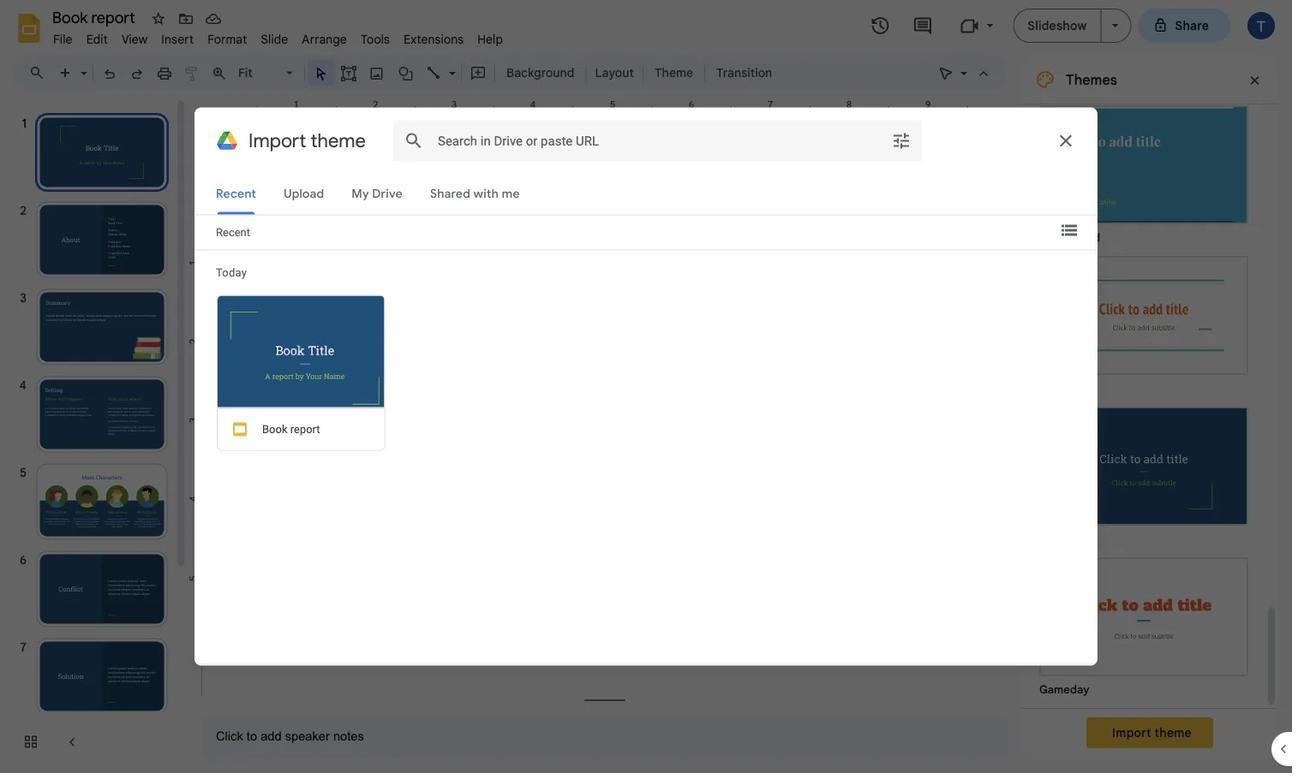 Task type: locate. For each thing, give the bounding box(es) containing it.
option group
[[1021, 0, 1265, 709]]

main toolbar
[[6, 0, 781, 757]]

themes section
[[1021, 0, 1279, 760]]

&
[[1065, 231, 1073, 245]]

Rename text field
[[46, 7, 145, 27]]

import
[[1112, 726, 1152, 741]]

gameday
[[1039, 683, 1090, 697]]

navigation
[[0, 97, 189, 774]]

import theme button
[[1087, 718, 1213, 749]]

import theme
[[1112, 726, 1192, 741]]

navigation inside "themes" "application"
[[0, 97, 189, 774]]

transition
[[717, 65, 772, 80]]

Tropic radio
[[1031, 248, 1257, 398]]

option group containing blue & gold
[[1021, 0, 1265, 709]]

option group inside the themes section
[[1021, 0, 1265, 709]]

Gameday radio
[[1031, 549, 1257, 700]]

theme
[[655, 65, 693, 80]]

Menus field
[[21, 61, 59, 85]]

gold
[[1076, 231, 1101, 245]]

blue
[[1039, 231, 1063, 245]]

theme button
[[647, 60, 701, 86]]

menu bar
[[46, 22, 510, 51]]

Star checkbox
[[147, 7, 171, 31]]



Task type: describe. For each thing, give the bounding box(es) containing it.
Blue & Gold radio
[[1031, 97, 1257, 248]]

Marina radio
[[1031, 398, 1257, 549]]

theme
[[1155, 726, 1192, 741]]

share. private to only me. image
[[1153, 18, 1168, 33]]

blue & gold
[[1039, 231, 1101, 245]]

transition button
[[709, 60, 780, 86]]

menu bar inside menu bar banner
[[46, 22, 510, 51]]

background button
[[499, 60, 582, 86]]

mode and view toolbar
[[932, 56, 998, 90]]

background
[[506, 65, 575, 80]]

themes application
[[0, 0, 1292, 774]]

menu bar banner
[[0, 0, 1292, 774]]

themes
[[1066, 71, 1117, 88]]



Task type: vqa. For each thing, say whether or not it's contained in the screenshot.
the Rename text field
yes



